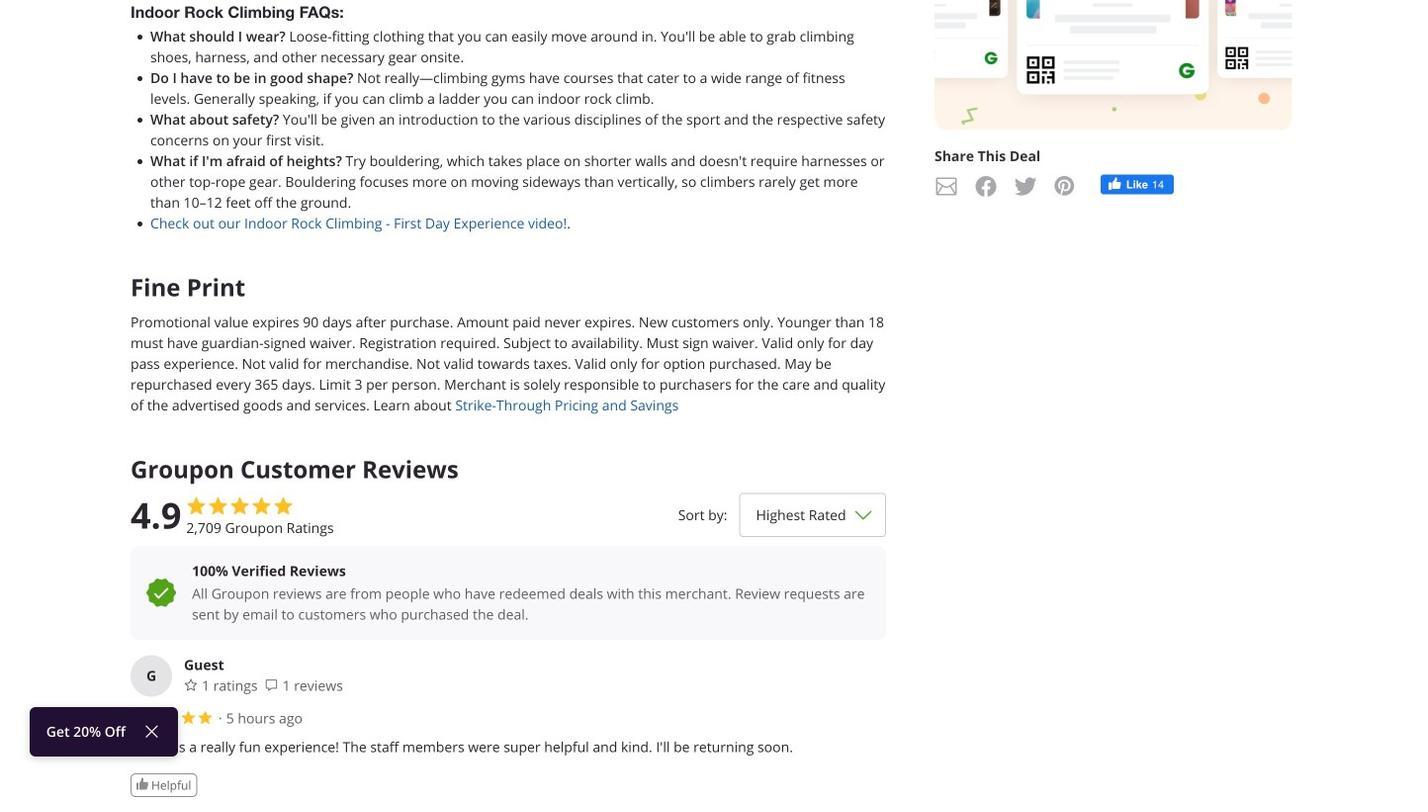 Task type: locate. For each thing, give the bounding box(es) containing it.
pin it with pinterest. image
[[1054, 175, 1077, 198]]

1 ratings image
[[184, 678, 198, 692]]

share with twitter. image
[[1014, 175, 1038, 198]]

1 reviews image
[[265, 678, 279, 692]]



Task type: describe. For each thing, give the bounding box(es) containing it.
share with facebook. image
[[974, 175, 998, 198]]

share with email. image
[[935, 175, 959, 198]]



Task type: vqa. For each thing, say whether or not it's contained in the screenshot.
the Pin it with Pinterest. icon
yes



